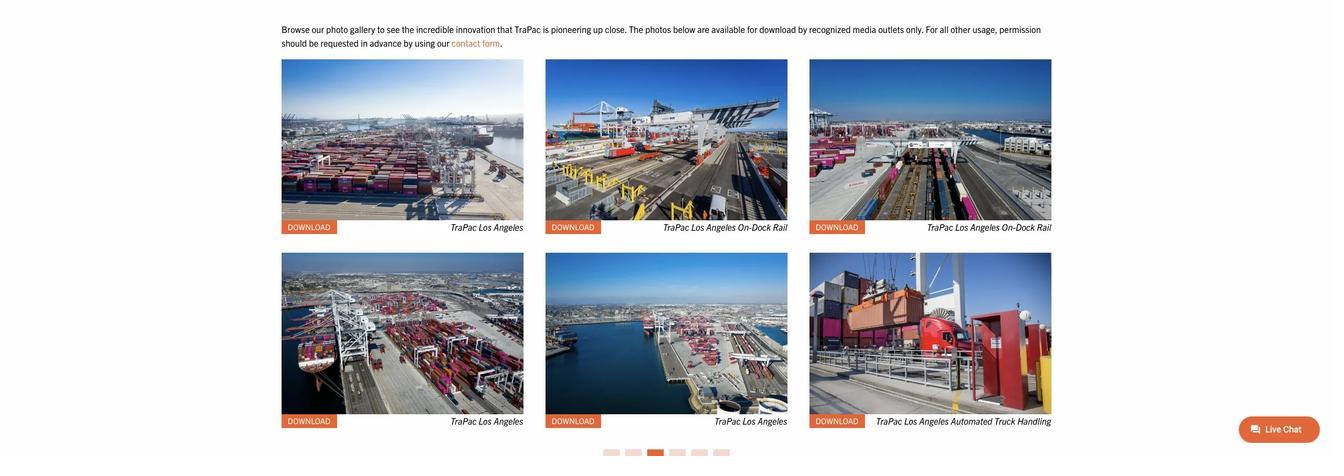 Task type: vqa. For each thing, say whether or not it's contained in the screenshot.
ACTION. on the bottom of the page
no



Task type: describe. For each thing, give the bounding box(es) containing it.
outlets
[[878, 23, 904, 34]]

browse
[[282, 23, 310, 34]]

2 trapac los angeles on-dock rail image from the left
[[810, 59, 1052, 221]]

tab panel containing trapac los angeles
[[271, 59, 1063, 447]]

innovation
[[456, 23, 495, 34]]

available
[[712, 23, 745, 34]]

should
[[282, 38, 307, 48]]

photo
[[326, 23, 348, 34]]

1 dock from the left
[[752, 222, 771, 233]]

trapac los angeles automated truck handling
[[876, 416, 1052, 427]]

recognized
[[809, 23, 851, 34]]

that
[[497, 23, 512, 34]]

2 trapac los angeles on-dock rail from the left
[[927, 222, 1052, 233]]

photos
[[645, 23, 671, 34]]

0 horizontal spatial by
[[404, 38, 413, 48]]

all
[[940, 23, 949, 34]]

see
[[387, 23, 400, 34]]

1 on- from the left
[[738, 222, 752, 233]]

los for trapac los angeles automated truck handling image
[[905, 416, 918, 427]]

1 horizontal spatial our
[[437, 38, 450, 48]]

download
[[759, 23, 796, 34]]

2 rail from the left
[[1037, 222, 1052, 233]]

trapac inside browse our photo gallery to see the incredible innovation that trapac is pioneering up close. the photos below are available for download by recognized media outlets only. for all other usage, permission should be requested in advance by using our
[[515, 23, 541, 34]]

close.
[[605, 23, 627, 34]]

permission
[[999, 23, 1041, 34]]

1 rail from the left
[[773, 222, 788, 233]]

trapac los angeles image for trapac los angeles
[[282, 253, 524, 415]]

los for trapac los angeles image related to trapac los angeles on-dock rail
[[479, 222, 492, 233]]

0 vertical spatial by
[[798, 23, 807, 34]]

advance
[[370, 38, 402, 48]]

are
[[697, 23, 710, 34]]

handling
[[1018, 416, 1052, 427]]

los for trapac los angeles image related to trapac los angeles
[[479, 416, 492, 427]]

1 trapac los angeles on-dock rail image from the left
[[546, 59, 788, 221]]

contact form link
[[452, 38, 500, 48]]



Task type: locate. For each thing, give the bounding box(es) containing it.
for
[[747, 23, 757, 34]]

form
[[482, 38, 500, 48]]

browse our photo gallery to see the incredible innovation that trapac is pioneering up close. the photos below are available for download by recognized media outlets only. for all other usage, permission should be requested in advance by using our
[[282, 23, 1041, 48]]

trapac los angeles for trapac los angeles
[[451, 416, 524, 427]]

our down incredible
[[437, 38, 450, 48]]

2 dock from the left
[[1016, 222, 1035, 233]]

truck
[[995, 416, 1016, 427]]

only.
[[906, 23, 924, 34]]

using
[[415, 38, 435, 48]]

up
[[593, 23, 603, 34]]

media
[[853, 23, 876, 34]]

is
[[543, 23, 549, 34]]

los for 1st trapac los angeles on-dock rail image from the right
[[956, 222, 969, 233]]

pioneering
[[551, 23, 591, 34]]

1 trapac los angeles on-dock rail from the left
[[663, 222, 788, 233]]

2 on- from the left
[[1002, 222, 1016, 233]]

trapac los angeles automated truck handling image
[[810, 253, 1052, 415]]

0 horizontal spatial our
[[312, 23, 324, 34]]

the
[[629, 23, 643, 34]]

trapac los angeles
[[451, 222, 524, 233], [451, 416, 524, 427], [715, 416, 788, 427]]

below
[[673, 23, 695, 34]]

incredible
[[416, 23, 454, 34]]

requested
[[320, 38, 359, 48]]

our up be
[[312, 23, 324, 34]]

the
[[402, 23, 414, 34]]

0 vertical spatial our
[[312, 23, 324, 34]]

main content containing browse our photo gallery to see the incredible innovation that trapac is pioneering up close. the photos below are available for download by recognized media outlets only. for all other usage, permission should be requested in advance by using our
[[271, 22, 1063, 456]]

automated
[[951, 416, 993, 427]]

los for 2nd trapac los angeles on-dock rail image from right
[[692, 222, 705, 233]]

0 horizontal spatial dock
[[752, 222, 771, 233]]

angeles
[[494, 222, 524, 233], [707, 222, 736, 233], [971, 222, 1000, 233], [494, 416, 524, 427], [758, 416, 788, 427], [920, 416, 949, 427]]

0 horizontal spatial trapac los angeles on-dock rail image
[[546, 59, 788, 221]]

0 horizontal spatial on-
[[738, 222, 752, 233]]

.
[[500, 38, 502, 48]]

trapac los angeles for trapac los angeles on-dock rail
[[451, 222, 524, 233]]

0 horizontal spatial rail
[[773, 222, 788, 233]]

trapac los angeles on-dock rail image
[[546, 59, 788, 221], [810, 59, 1052, 221]]

by right download
[[798, 23, 807, 34]]

tab list
[[271, 447, 1063, 456]]

gallery
[[350, 23, 375, 34]]

contact
[[452, 38, 480, 48]]

download
[[288, 222, 331, 232], [552, 222, 595, 232], [816, 222, 859, 232], [288, 417, 331, 426], [552, 417, 595, 426], [816, 417, 859, 426]]

los
[[479, 222, 492, 233], [692, 222, 705, 233], [956, 222, 969, 233], [479, 416, 492, 427], [743, 416, 756, 427], [905, 416, 918, 427]]

main content
[[271, 22, 1063, 456]]

trapac los angeles on-dock rail
[[663, 222, 788, 233], [927, 222, 1052, 233]]

contact form .
[[452, 38, 502, 48]]

1 horizontal spatial rail
[[1037, 222, 1052, 233]]

1 vertical spatial our
[[437, 38, 450, 48]]

trapac los angeles image
[[282, 59, 524, 221], [282, 253, 524, 415], [546, 253, 788, 415]]

our
[[312, 23, 324, 34], [437, 38, 450, 48]]

by down "the"
[[404, 38, 413, 48]]

usage,
[[973, 23, 997, 34]]

trapac
[[515, 23, 541, 34], [451, 222, 477, 233], [663, 222, 690, 233], [927, 222, 954, 233], [451, 416, 477, 427], [715, 416, 741, 427], [876, 416, 903, 427]]

1 horizontal spatial on-
[[1002, 222, 1016, 233]]

dock
[[752, 222, 771, 233], [1016, 222, 1035, 233]]

tab panel
[[271, 59, 1063, 447]]

1 horizontal spatial trapac los angeles on-dock rail image
[[810, 59, 1052, 221]]

0 horizontal spatial trapac los angeles on-dock rail
[[663, 222, 788, 233]]

1 horizontal spatial trapac los angeles on-dock rail
[[927, 222, 1052, 233]]

be
[[309, 38, 318, 48]]

rail
[[773, 222, 788, 233], [1037, 222, 1052, 233]]

in
[[361, 38, 368, 48]]

1 vertical spatial by
[[404, 38, 413, 48]]

other
[[951, 23, 971, 34]]

1 horizontal spatial by
[[798, 23, 807, 34]]

trapac los angeles image for trapac los angeles on-dock rail
[[282, 59, 524, 221]]

download link
[[282, 221, 337, 234], [546, 221, 601, 234], [810, 221, 865, 234], [282, 415, 337, 428], [546, 415, 601, 428], [810, 415, 865, 428]]

by
[[798, 23, 807, 34], [404, 38, 413, 48]]

for
[[926, 23, 938, 34]]

on-
[[738, 222, 752, 233], [1002, 222, 1016, 233]]

1 horizontal spatial dock
[[1016, 222, 1035, 233]]

to
[[377, 23, 385, 34]]



